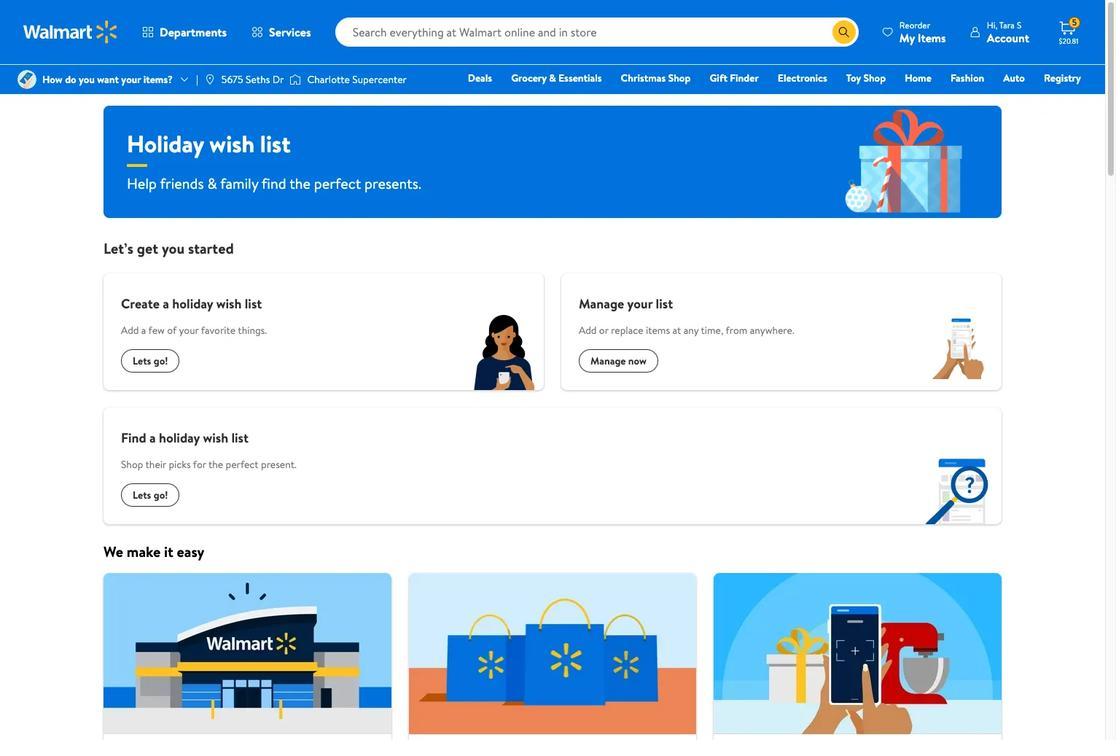 Task type: describe. For each thing, give the bounding box(es) containing it.
manage now button
[[579, 349, 659, 373]]

manage your list. add or replace items at any time, from anywhere. manage now. image
[[922, 310, 1002, 390]]

friends
[[160, 174, 204, 193]]

lets go! button for find
[[121, 484, 180, 507]]

home link
[[899, 70, 939, 86]]

hi, tara s account
[[987, 19, 1030, 46]]

shop their picks for the perfect present.
[[121, 457, 297, 472]]

lets go! for find
[[133, 488, 168, 503]]

Search search field
[[335, 18, 859, 47]]

walmart+ link
[[1032, 90, 1088, 106]]

one debit link
[[963, 90, 1026, 106]]

family
[[220, 174, 259, 193]]

lets go! button for create
[[121, 349, 180, 373]]

0 horizontal spatial shop
[[121, 457, 143, 472]]

find
[[121, 429, 146, 447]]

auto link
[[997, 70, 1032, 86]]

things.
[[238, 323, 267, 338]]

any
[[684, 323, 699, 338]]

present.
[[261, 457, 297, 472]]

& inside grocery & essentials link
[[549, 71, 556, 85]]

electronics
[[778, 71, 828, 85]]

manage for manage your list
[[579, 295, 625, 313]]

manage now
[[591, 354, 647, 368]]

hi,
[[987, 19, 998, 31]]

registry one debit
[[970, 71, 1082, 106]]

reorder
[[900, 19, 931, 31]]

walmart image
[[23, 20, 118, 44]]

Walmart Site-Wide search field
[[335, 18, 859, 47]]

0 vertical spatial perfect
[[314, 174, 361, 193]]

5675 seths dr
[[222, 72, 284, 87]]

for
[[193, 457, 206, 472]]

anywhere.
[[750, 323, 795, 338]]

charlotte
[[307, 72, 350, 87]]

departments
[[160, 24, 227, 40]]

items?
[[143, 72, 173, 87]]

fashion
[[951, 71, 985, 85]]

of
[[167, 323, 177, 338]]

services button
[[239, 15, 324, 50]]

list up shop their picks for the perfect present.
[[232, 429, 249, 447]]

fashion link
[[945, 70, 992, 86]]

5675
[[222, 72, 243, 87]]

create a holiday wish list
[[121, 295, 262, 313]]

let's get you started
[[104, 239, 234, 258]]

manage your list
[[579, 295, 673, 313]]

get
[[137, 239, 158, 258]]

add a few of your favorite things.
[[121, 323, 267, 338]]

$20.81
[[1060, 36, 1079, 46]]

services
[[269, 24, 311, 40]]

from
[[726, 323, 748, 338]]

easy
[[177, 542, 205, 562]]

grocery & essentials
[[511, 71, 602, 85]]

 image for charlotte supercenter
[[290, 72, 302, 87]]

help
[[127, 174, 157, 193]]

a for add
[[141, 323, 146, 338]]

picks
[[169, 457, 191, 472]]

reorder my items
[[900, 19, 947, 46]]

wish for create a holiday wish list
[[216, 295, 242, 313]]

debit
[[994, 91, 1019, 106]]

account
[[987, 30, 1030, 46]]

time,
[[701, 323, 724, 338]]

go! for find
[[154, 488, 168, 503]]

at
[[673, 323, 682, 338]]

how
[[42, 72, 63, 87]]

registry link
[[1038, 70, 1088, 86]]

holiday wish list
[[127, 128, 291, 160]]

how do you want your items?
[[42, 72, 173, 87]]

you for get
[[162, 239, 185, 258]]

your for add a few of your favorite things.
[[179, 323, 199, 338]]

0 horizontal spatial perfect
[[226, 457, 259, 472]]

seths
[[246, 72, 270, 87]]

list up things.
[[245, 295, 262, 313]]

started
[[188, 239, 234, 258]]

finder
[[730, 71, 759, 85]]

create
[[121, 295, 160, 313]]

replace
[[611, 323, 644, 338]]

toy shop
[[847, 71, 886, 85]]

lets for find
[[133, 488, 151, 503]]

1 vertical spatial &
[[207, 174, 217, 193]]

0 vertical spatial wish
[[210, 128, 255, 160]]

list up help friends & family find the perfect presents.
[[260, 128, 291, 160]]

add or replace items at any time, from anywhere.
[[579, 323, 795, 338]]



Task type: vqa. For each thing, say whether or not it's contained in the screenshot.
Directory
no



Task type: locate. For each thing, give the bounding box(es) containing it.
your for how do you want your items?
[[121, 72, 141, 87]]

your up replace
[[628, 295, 653, 313]]

go! down their
[[154, 488, 168, 503]]

1 vertical spatial the
[[209, 457, 223, 472]]

registry
[[1045, 71, 1082, 85]]

lets down their
[[133, 488, 151, 503]]

a right find
[[150, 429, 156, 447]]

list up items at right
[[656, 295, 673, 313]]

list
[[95, 573, 1011, 740]]

now
[[629, 354, 647, 368]]

manage
[[579, 295, 625, 313], [591, 354, 626, 368]]

 image left how
[[18, 70, 36, 89]]

2 lets from the top
[[133, 488, 151, 503]]

0 vertical spatial go!
[[154, 354, 168, 368]]

you
[[79, 72, 95, 87], [162, 239, 185, 258]]

2 horizontal spatial your
[[628, 295, 653, 313]]

your right of
[[179, 323, 199, 338]]

s
[[1017, 19, 1022, 31]]

a left few
[[141, 323, 146, 338]]

& left family
[[207, 174, 217, 193]]

holiday for find
[[159, 429, 200, 447]]

lets go! down few
[[133, 354, 168, 368]]

2 list item from the left
[[400, 573, 706, 740]]

5
[[1073, 16, 1078, 29]]

your right want
[[121, 72, 141, 87]]

or
[[599, 323, 609, 338]]

1 go! from the top
[[154, 354, 168, 368]]

1 vertical spatial go!
[[154, 488, 168, 503]]

tara
[[1000, 19, 1015, 31]]

holiday up 'add a few of your favorite things.'
[[172, 295, 213, 313]]

a
[[163, 295, 169, 313], [141, 323, 146, 338], [150, 429, 156, 447]]

lets go! button down few
[[121, 349, 180, 373]]

find
[[262, 174, 286, 193]]

gift finder link
[[703, 70, 766, 86]]

the
[[290, 174, 311, 193], [209, 457, 223, 472]]

christmas
[[621, 71, 666, 85]]

wish up shop their picks for the perfect present.
[[203, 429, 228, 447]]

find a holiday wish list. shop their picks for the perfect present. let's go! image
[[922, 444, 1002, 524]]

shop right toy on the top of the page
[[864, 71, 886, 85]]

a for find
[[150, 429, 156, 447]]

0 vertical spatial lets go!
[[133, 354, 168, 368]]

|
[[196, 72, 198, 87]]

items
[[646, 323, 670, 338]]

1 add from the left
[[121, 323, 139, 338]]

 image right dr
[[290, 72, 302, 87]]

manage left now
[[591, 354, 626, 368]]

1 lets from the top
[[133, 354, 151, 368]]

0 horizontal spatial a
[[141, 323, 146, 338]]

holiday up picks
[[159, 429, 200, 447]]

manage up or
[[579, 295, 625, 313]]

grocery & essentials link
[[505, 70, 609, 86]]

do
[[65, 72, 76, 87]]

holiday
[[172, 295, 213, 313], [159, 429, 200, 447]]

deals
[[468, 71, 492, 85]]

holiday
[[127, 128, 204, 160]]

0 horizontal spatial your
[[121, 72, 141, 87]]

shop inside 'toy shop' link
[[864, 71, 886, 85]]

2 vertical spatial your
[[179, 323, 199, 338]]

go! for create
[[154, 354, 168, 368]]

1 horizontal spatial &
[[549, 71, 556, 85]]

their
[[146, 457, 166, 472]]

christmas shop
[[621, 71, 691, 85]]

charlotte supercenter
[[307, 72, 407, 87]]

add for manage your list
[[579, 323, 597, 338]]

0 vertical spatial the
[[290, 174, 311, 193]]

0 horizontal spatial  image
[[18, 70, 36, 89]]

0 vertical spatial your
[[121, 72, 141, 87]]

1 vertical spatial lets go!
[[133, 488, 168, 503]]

1 horizontal spatial a
[[150, 429, 156, 447]]

& right grocery
[[549, 71, 556, 85]]

few
[[148, 323, 165, 338]]

toy
[[847, 71, 862, 85]]

gift finder
[[710, 71, 759, 85]]

2 vertical spatial a
[[150, 429, 156, 447]]

add for create a holiday wish list
[[121, 323, 139, 338]]

add left few
[[121, 323, 139, 338]]

0 vertical spatial a
[[163, 295, 169, 313]]

make
[[127, 542, 161, 562]]

shop right christmas at the top right
[[669, 71, 691, 85]]

you right do
[[79, 72, 95, 87]]

we make it easy
[[104, 542, 205, 562]]

wish
[[210, 128, 255, 160], [216, 295, 242, 313], [203, 429, 228, 447]]

0 horizontal spatial &
[[207, 174, 217, 193]]

lets down few
[[133, 354, 151, 368]]

shop
[[669, 71, 691, 85], [864, 71, 886, 85], [121, 457, 143, 472]]

lets for create
[[133, 354, 151, 368]]

wish up family
[[210, 128, 255, 160]]

perfect left present.
[[226, 457, 259, 472]]

manage for manage now
[[591, 354, 626, 368]]

0 horizontal spatial the
[[209, 457, 223, 472]]

lets go! for create
[[133, 354, 168, 368]]

 image
[[18, 70, 36, 89], [290, 72, 302, 87]]

0 vertical spatial manage
[[579, 295, 625, 313]]

items
[[918, 30, 947, 46]]

1 horizontal spatial you
[[162, 239, 185, 258]]

1 vertical spatial wish
[[216, 295, 242, 313]]

my
[[900, 30, 915, 46]]

auto
[[1004, 71, 1026, 85]]

manage inside button
[[591, 354, 626, 368]]

2 horizontal spatial a
[[163, 295, 169, 313]]

1 vertical spatial lets go! button
[[121, 484, 180, 507]]

1 vertical spatial a
[[141, 323, 146, 338]]

perfect left presents.
[[314, 174, 361, 193]]

christmas shop link
[[615, 70, 698, 86]]

departments button
[[130, 15, 239, 50]]

gift
[[710, 71, 728, 85]]

walmart+
[[1038, 91, 1082, 106]]

1 horizontal spatial your
[[179, 323, 199, 338]]

shop for christmas shop
[[669, 71, 691, 85]]

&
[[549, 71, 556, 85], [207, 174, 217, 193]]

holiday for create
[[172, 295, 213, 313]]

lets go! down their
[[133, 488, 168, 503]]

1 vertical spatial manage
[[591, 354, 626, 368]]

go! down few
[[154, 354, 168, 368]]

1 vertical spatial you
[[162, 239, 185, 258]]

a right create on the top left
[[163, 295, 169, 313]]

want
[[97, 72, 119, 87]]

list
[[260, 128, 291, 160], [245, 295, 262, 313], [656, 295, 673, 313], [232, 429, 249, 447]]

it
[[164, 542, 173, 562]]

shop inside christmas shop link
[[669, 71, 691, 85]]

let's
[[104, 239, 133, 258]]

1 list item from the left
[[95, 573, 400, 740]]

the right find at the left top
[[290, 174, 311, 193]]

0 vertical spatial lets
[[133, 354, 151, 368]]

presents.
[[365, 174, 422, 193]]

1 horizontal spatial add
[[579, 323, 597, 338]]

a for create
[[163, 295, 169, 313]]

essentials
[[559, 71, 602, 85]]

1 horizontal spatial perfect
[[314, 174, 361, 193]]

1 lets go! from the top
[[133, 354, 168, 368]]

 image
[[204, 74, 216, 85]]

we
[[104, 542, 123, 562]]

1 vertical spatial lets
[[133, 488, 151, 503]]

lets go!
[[133, 354, 168, 368], [133, 488, 168, 503]]

search icon image
[[839, 26, 850, 38]]

list item
[[95, 573, 400, 740], [400, 573, 706, 740], [706, 573, 1011, 740]]

1 vertical spatial perfect
[[226, 457, 259, 472]]

0 horizontal spatial you
[[79, 72, 95, 87]]

1 horizontal spatial the
[[290, 174, 311, 193]]

0 vertical spatial holiday
[[172, 295, 213, 313]]

0 vertical spatial lets go! button
[[121, 349, 180, 373]]

toy shop link
[[840, 70, 893, 86]]

2 add from the left
[[579, 323, 597, 338]]

2 lets go! button from the top
[[121, 484, 180, 507]]

favorite
[[201, 323, 236, 338]]

shop for toy shop
[[864, 71, 886, 85]]

wish up favorite
[[216, 295, 242, 313]]

2 lets go! from the top
[[133, 488, 168, 503]]

help friends & family find the perfect presents.
[[127, 174, 422, 193]]

find a holiday wish list
[[121, 429, 249, 447]]

lets go! button
[[121, 349, 180, 373], [121, 484, 180, 507]]

1 vertical spatial your
[[628, 295, 653, 313]]

the right for
[[209, 457, 223, 472]]

 image for how do you want your items?
[[18, 70, 36, 89]]

add left or
[[579, 323, 597, 338]]

5 $20.81
[[1060, 16, 1079, 46]]

0 vertical spatial &
[[549, 71, 556, 85]]

you right get
[[162, 239, 185, 258]]

0 vertical spatial you
[[79, 72, 95, 87]]

1 horizontal spatial  image
[[290, 72, 302, 87]]

2 go! from the top
[[154, 488, 168, 503]]

2 horizontal spatial shop
[[864, 71, 886, 85]]

supercenter
[[353, 72, 407, 87]]

3 list item from the left
[[706, 573, 1011, 740]]

2 vertical spatial wish
[[203, 429, 228, 447]]

dr
[[273, 72, 284, 87]]

home
[[905, 71, 932, 85]]

you for do
[[79, 72, 95, 87]]

create a holiday wish list. add a few of your favorite things. let's go! image
[[464, 310, 544, 390]]

wish for find a holiday wish list
[[203, 429, 228, 447]]

1 lets go! button from the top
[[121, 349, 180, 373]]

shop left their
[[121, 457, 143, 472]]

deals link
[[462, 70, 499, 86]]

grocery
[[511, 71, 547, 85]]

go!
[[154, 354, 168, 368], [154, 488, 168, 503]]

lets go! button down their
[[121, 484, 180, 507]]

0 horizontal spatial add
[[121, 323, 139, 338]]

one
[[970, 91, 992, 106]]

1 horizontal spatial shop
[[669, 71, 691, 85]]

1 vertical spatial holiday
[[159, 429, 200, 447]]

electronics link
[[772, 70, 834, 86]]



